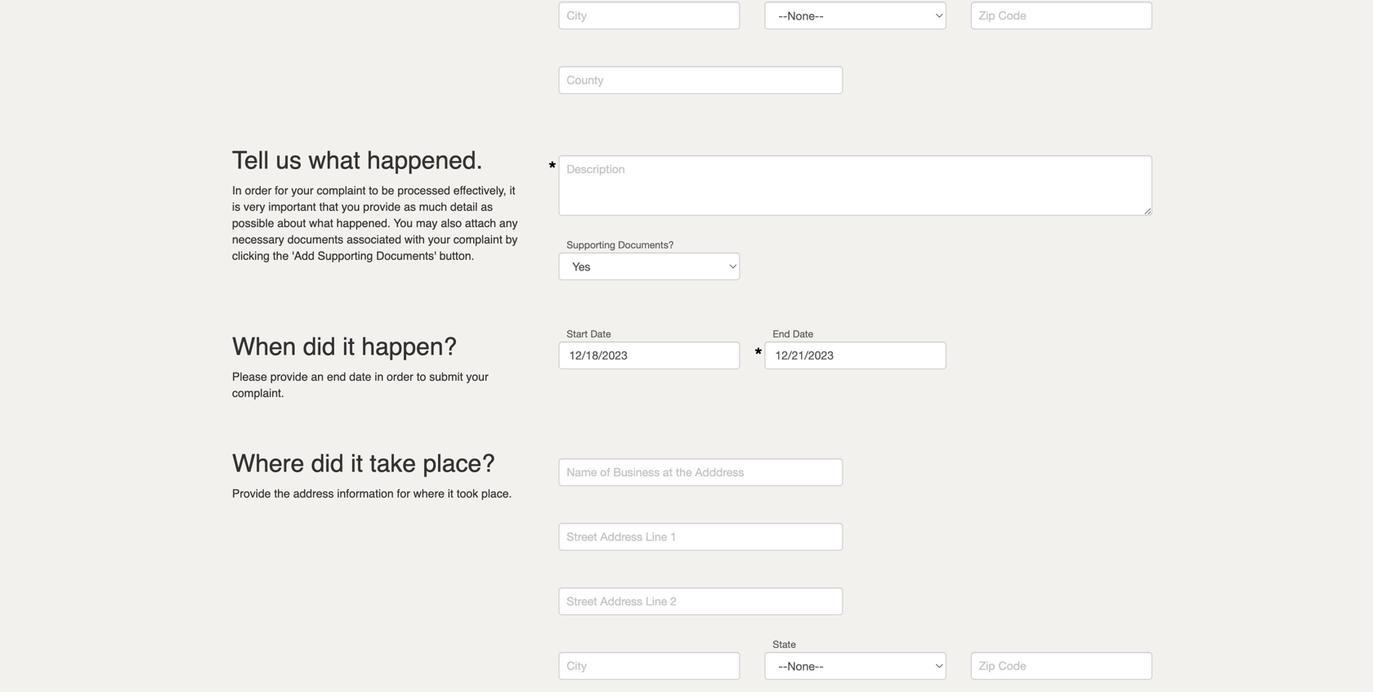 Task type: vqa. For each thing, say whether or not it's contained in the screenshot.
how in the IF YOU CURRENTLY HOLD OR HAVE EVER HELD A LICENSE WITH ONE OF THE OHIO BOARDS, OR IF YOU HAD AN APPLICATION FOR ONE OF THEM ON FILE REGISTER AS AN 'EXISTING LICENSEE'. YOU SHOULD HAVE RECEIVED AN EMAIL OR LETTER IN THE MAIL FROM YOUR LICENSURE BOARD WITH DIRECTIONS FOR HOW TO REGISTER.  YOU CAN ALSO CLICK
no



Task type: locate. For each thing, give the bounding box(es) containing it.
1 vertical spatial street
[[567, 595, 597, 608]]

0 horizontal spatial your
[[291, 184, 314, 197]]

1 horizontal spatial as
[[481, 200, 493, 213]]

description
[[567, 162, 625, 176]]

1 vertical spatial zip code
[[979, 659, 1026, 673]]

complaint.
[[232, 387, 284, 400]]

important
[[268, 200, 316, 213]]

0 vertical spatial order
[[245, 184, 272, 197]]

to left be
[[369, 184, 378, 197]]

address for 2
[[601, 595, 643, 608]]

Start Date text field
[[559, 342, 740, 370]]

Description text field
[[559, 155, 1153, 216]]

1 vertical spatial for
[[397, 487, 410, 500]]

2 city from the top
[[567, 659, 587, 673]]

1 horizontal spatial to
[[417, 370, 426, 383]]

zip code for zip code text box
[[979, 9, 1026, 22]]

1 vertical spatial the
[[676, 466, 692, 479]]

submit
[[429, 370, 463, 383]]

zip code for zip code text field
[[979, 659, 1026, 673]]

the
[[273, 249, 289, 262], [676, 466, 692, 479], [274, 487, 290, 500]]

0 vertical spatial to
[[369, 184, 378, 197]]

happened.
[[367, 146, 483, 175], [337, 217, 391, 230]]

1 vertical spatial provide
[[270, 370, 308, 383]]

your
[[291, 184, 314, 197], [428, 233, 450, 246], [466, 370, 489, 383]]

zip
[[979, 9, 996, 22], [979, 659, 996, 673]]

0 horizontal spatial order
[[245, 184, 272, 197]]

for left the where on the left bottom of page
[[397, 487, 410, 500]]

1 vertical spatial code
[[999, 659, 1026, 673]]

date
[[591, 328, 611, 340], [793, 328, 814, 340]]

supporting left documents?
[[567, 239, 616, 251]]

2 date from the left
[[793, 328, 814, 340]]

1 horizontal spatial for
[[397, 487, 410, 500]]

provide down be
[[363, 200, 401, 213]]

1 horizontal spatial order
[[387, 370, 414, 383]]

about
[[277, 217, 306, 230]]

0 vertical spatial address
[[601, 530, 643, 544]]

1
[[670, 530, 677, 544]]

order right in
[[387, 370, 414, 383]]

2 line from the top
[[646, 595, 667, 608]]

processed
[[398, 184, 450, 197]]

1 horizontal spatial date
[[793, 328, 814, 340]]

state
[[773, 639, 796, 650]]

street
[[567, 530, 597, 544], [567, 595, 597, 608]]

to
[[369, 184, 378, 197], [417, 370, 426, 383]]

0 horizontal spatial provide
[[270, 370, 308, 383]]

documents
[[288, 233, 344, 246]]

city up county
[[567, 9, 587, 22]]

city text field for zip code text box
[[559, 2, 740, 29]]

2 horizontal spatial your
[[466, 370, 489, 383]]

1 address from the top
[[601, 530, 643, 544]]

0 horizontal spatial supporting
[[318, 249, 373, 262]]

1 city from the top
[[567, 9, 587, 22]]

1 zip from the top
[[979, 9, 996, 22]]

supporting
[[567, 239, 616, 251], [318, 249, 373, 262]]

2 vertical spatial your
[[466, 370, 489, 383]]

what up documents
[[309, 217, 333, 230]]

complaint up you
[[317, 184, 366, 197]]

street down "street address line 1"
[[567, 595, 597, 608]]

0 vertical spatial city
[[567, 9, 587, 22]]

to inside 'in order for your complaint to be processed effectively, it is very important that you provide as much detail as possible about what happened. you may also attach any necessary documents associated with your complaint by clicking the 'add supporting documents' button.'
[[369, 184, 378, 197]]

you
[[342, 200, 360, 213]]

city for city text field related to zip code text box
[[567, 9, 587, 22]]

county
[[567, 73, 604, 87]]

did for when
[[303, 333, 336, 361]]

1 zip code from the top
[[979, 9, 1026, 22]]

provide
[[363, 200, 401, 213], [270, 370, 308, 383]]

very
[[244, 200, 265, 213]]

address left '1'
[[601, 530, 643, 544]]

adddress
[[695, 466, 744, 479]]

line left 2
[[646, 595, 667, 608]]

1 vertical spatial address
[[601, 595, 643, 608]]

1 vertical spatial did
[[311, 450, 344, 478]]

0 vertical spatial line
[[646, 530, 667, 544]]

City text field
[[559, 2, 740, 29], [559, 652, 740, 680]]

1 line from the top
[[646, 530, 667, 544]]

to left submit
[[417, 370, 426, 383]]

1 city text field from the top
[[559, 2, 740, 29]]

what inside 'in order for your complaint to be processed effectively, it is very important that you provide as much detail as possible about what happened. you may also attach any necessary documents associated with your complaint by clicking the 'add supporting documents' button.'
[[309, 217, 333, 230]]

for up important
[[275, 184, 288, 197]]

2 city text field from the top
[[559, 652, 740, 680]]

supporting down associated
[[318, 249, 373, 262]]

your right submit
[[466, 370, 489, 383]]

0 vertical spatial provide
[[363, 200, 401, 213]]

street down name
[[567, 530, 597, 544]]

1 horizontal spatial supporting
[[567, 239, 616, 251]]

the right provide in the bottom left of the page
[[274, 487, 290, 500]]

1 date from the left
[[591, 328, 611, 340]]

date right start
[[591, 328, 611, 340]]

code
[[999, 9, 1026, 22], [999, 659, 1026, 673]]

provide left an
[[270, 370, 308, 383]]

documents'
[[376, 249, 436, 262]]

1 vertical spatial happened.
[[337, 217, 391, 230]]

1 vertical spatial city
[[567, 659, 587, 673]]

your down 'also'
[[428, 233, 450, 246]]

complaint
[[317, 184, 366, 197], [454, 233, 503, 246]]

address
[[601, 530, 643, 544], [601, 595, 643, 608]]

1 vertical spatial your
[[428, 233, 450, 246]]

2 address from the top
[[601, 595, 643, 608]]

1 vertical spatial line
[[646, 595, 667, 608]]

0 vertical spatial for
[[275, 184, 288, 197]]

happened. up associated
[[337, 217, 391, 230]]

1 vertical spatial to
[[417, 370, 426, 383]]

your inside 'please provide an end date in order to submit your complaint.'
[[466, 370, 489, 383]]

be
[[382, 184, 394, 197]]

0 vertical spatial did
[[303, 333, 336, 361]]

it up information
[[351, 450, 363, 478]]

place?
[[423, 450, 495, 478]]

0 vertical spatial the
[[273, 249, 289, 262]]

0 vertical spatial complaint
[[317, 184, 366, 197]]

1 as from the left
[[404, 200, 416, 213]]

happened. up processed
[[367, 146, 483, 175]]

0 vertical spatial zip
[[979, 9, 996, 22]]

where
[[413, 487, 445, 500]]

0 vertical spatial code
[[999, 9, 1026, 22]]

detail
[[450, 200, 478, 213]]

1 street from the top
[[567, 530, 597, 544]]

did up address
[[311, 450, 344, 478]]

End Date text field
[[765, 342, 946, 370]]

please provide an end date in order to submit your complaint.
[[232, 370, 489, 400]]

for
[[275, 184, 288, 197], [397, 487, 410, 500]]

Name of Business at the Adddress text field
[[559, 459, 843, 486]]

0 vertical spatial city text field
[[559, 2, 740, 29]]

it
[[510, 184, 515, 197], [343, 333, 355, 361], [351, 450, 363, 478], [448, 487, 454, 500]]

0 vertical spatial zip code
[[979, 9, 1026, 22]]

2 zip from the top
[[979, 659, 996, 673]]

for inside 'in order for your complaint to be processed effectively, it is very important that you provide as much detail as possible about what happened. you may also attach any necessary documents associated with your complaint by clicking the 'add supporting documents' button.'
[[275, 184, 288, 197]]

it right effectively,
[[510, 184, 515, 197]]

1 vertical spatial order
[[387, 370, 414, 383]]

city
[[567, 9, 587, 22], [567, 659, 587, 673]]

complaint down "attach"
[[454, 233, 503, 246]]

line
[[646, 530, 667, 544], [646, 595, 667, 608]]

order
[[245, 184, 272, 197], [387, 370, 414, 383]]

start
[[567, 328, 588, 340]]

as up you
[[404, 200, 416, 213]]

the right "at" in the left bottom of the page
[[676, 466, 692, 479]]

code for zip code text box
[[999, 9, 1026, 22]]

documents?
[[618, 239, 674, 251]]

address left 2
[[601, 595, 643, 608]]

city down street address line 2
[[567, 659, 587, 673]]

date right the end
[[793, 328, 814, 340]]

1 vertical spatial city text field
[[559, 652, 740, 680]]

business
[[613, 466, 660, 479]]

order up very
[[245, 184, 272, 197]]

as up "attach"
[[481, 200, 493, 213]]

0 vertical spatial what
[[309, 146, 360, 175]]

when
[[232, 333, 296, 361]]

1 horizontal spatial provide
[[363, 200, 401, 213]]

1 vertical spatial zip
[[979, 659, 996, 673]]

zip code
[[979, 9, 1026, 22], [979, 659, 1026, 673]]

may
[[416, 217, 438, 230]]

effectively,
[[454, 184, 507, 197]]

your up important
[[291, 184, 314, 197]]

1 vertical spatial what
[[309, 217, 333, 230]]

what right us
[[309, 146, 360, 175]]

0 horizontal spatial for
[[275, 184, 288, 197]]

2 code from the top
[[999, 659, 1026, 673]]

2 street from the top
[[567, 595, 597, 608]]

name of business at the adddress
[[567, 466, 744, 479]]

2 zip code from the top
[[979, 659, 1026, 673]]

2
[[670, 595, 677, 608]]

0 horizontal spatial complaint
[[317, 184, 366, 197]]

did
[[303, 333, 336, 361], [311, 450, 344, 478]]

did up an
[[303, 333, 336, 361]]

what
[[309, 146, 360, 175], [309, 217, 333, 230]]

in order for your complaint to be processed effectively, it is very important that you provide as much detail as possible about what happened. you may also attach any necessary documents associated with your complaint by clicking the 'add supporting documents' button.
[[232, 184, 518, 262]]

line for 1
[[646, 530, 667, 544]]

line left '1'
[[646, 530, 667, 544]]

1 vertical spatial complaint
[[454, 233, 503, 246]]

order inside 'in order for your complaint to be processed effectively, it is very important that you provide as much detail as possible about what happened. you may also attach any necessary documents associated with your complaint by clicking the 'add supporting documents' button.'
[[245, 184, 272, 197]]

take
[[370, 450, 416, 478]]

0 horizontal spatial date
[[591, 328, 611, 340]]

'add
[[292, 249, 315, 262]]

city text field for zip code text field
[[559, 652, 740, 680]]

happen?
[[362, 333, 457, 361]]

zip for zip code text field
[[979, 659, 996, 673]]

0 horizontal spatial as
[[404, 200, 416, 213]]

1 code from the top
[[999, 9, 1026, 22]]

0 vertical spatial street
[[567, 530, 597, 544]]

0 horizontal spatial to
[[369, 184, 378, 197]]

2 vertical spatial the
[[274, 487, 290, 500]]

the left 'add
[[273, 249, 289, 262]]

as
[[404, 200, 416, 213], [481, 200, 493, 213]]



Task type: describe. For each thing, give the bounding box(es) containing it.
order inside 'please provide an end date in order to submit your complaint.'
[[387, 370, 414, 383]]

also
[[441, 217, 462, 230]]

in
[[375, 370, 384, 383]]

possible
[[232, 217, 274, 230]]

zip for zip code text box
[[979, 9, 996, 22]]

of
[[600, 466, 610, 479]]

it up date
[[343, 333, 355, 361]]

information
[[337, 487, 394, 500]]

County text field
[[559, 66, 843, 94]]

in
[[232, 184, 242, 197]]

date for end date
[[793, 328, 814, 340]]

supporting inside 'in order for your complaint to be processed effectively, it is very important that you provide as much detail as possible about what happened. you may also attach any necessary documents associated with your complaint by clicking the 'add supporting documents' button.'
[[318, 249, 373, 262]]

code for zip code text field
[[999, 659, 1026, 673]]

at
[[663, 466, 673, 479]]

much
[[419, 200, 447, 213]]

button.
[[439, 249, 474, 262]]

Street Address Line 2 text field
[[559, 588, 843, 616]]

street for street address line 2
[[567, 595, 597, 608]]

you
[[394, 217, 413, 230]]

provide inside 'in order for your complaint to be processed effectively, it is very important that you provide as much detail as possible about what happened. you may also attach any necessary documents associated with your complaint by clicking the 'add supporting documents' button.'
[[363, 200, 401, 213]]

that
[[319, 200, 338, 213]]

place.
[[482, 487, 512, 500]]

where did it take place?
[[232, 450, 495, 478]]

where
[[232, 450, 304, 478]]

it inside 'in order for your complaint to be processed effectively, it is very important that you provide as much detail as possible about what happened. you may also attach any necessary documents associated with your complaint by clicking the 'add supporting documents' button.'
[[510, 184, 515, 197]]

by
[[506, 233, 518, 246]]

attach
[[465, 217, 496, 230]]

end
[[773, 328, 790, 340]]

Zip Code text field
[[971, 2, 1153, 29]]

did for where
[[311, 450, 344, 478]]

when did it happen?
[[232, 333, 457, 361]]

0 vertical spatial happened.
[[367, 146, 483, 175]]

address
[[293, 487, 334, 500]]

end date
[[773, 328, 814, 340]]

1 horizontal spatial your
[[428, 233, 450, 246]]

it left took
[[448, 487, 454, 500]]

street address line 1
[[567, 530, 677, 544]]

0 vertical spatial your
[[291, 184, 314, 197]]

end
[[327, 370, 346, 383]]

Street Address Line 1 text field
[[559, 523, 843, 551]]

happened. inside 'in order for your complaint to be processed effectively, it is very important that you provide as much detail as possible about what happened. you may also attach any necessary documents associated with your complaint by clicking the 'add supporting documents' button.'
[[337, 217, 391, 230]]

start date
[[567, 328, 611, 340]]

is
[[232, 200, 240, 213]]

tell
[[232, 146, 269, 175]]

city for city text field for zip code text field
[[567, 659, 587, 673]]

any
[[499, 217, 518, 230]]

street for street address line 1
[[567, 530, 597, 544]]

us
[[276, 146, 302, 175]]

an
[[311, 370, 324, 383]]

date for start date
[[591, 328, 611, 340]]

name
[[567, 466, 597, 479]]

supporting documents?
[[567, 239, 674, 251]]

1 horizontal spatial complaint
[[454, 233, 503, 246]]

tell us what happened.
[[232, 146, 483, 175]]

provide
[[232, 487, 271, 500]]

the inside 'in order for your complaint to be processed effectively, it is very important that you provide as much detail as possible about what happened. you may also attach any necessary documents associated with your complaint by clicking the 'add supporting documents' button.'
[[273, 249, 289, 262]]

took
[[457, 487, 478, 500]]

clicking
[[232, 249, 270, 262]]

associated
[[347, 233, 401, 246]]

provide the address information for where it took place.
[[232, 487, 512, 500]]

necessary
[[232, 233, 284, 246]]

please
[[232, 370, 267, 383]]

with
[[405, 233, 425, 246]]

to inside 'please provide an end date in order to submit your complaint.'
[[417, 370, 426, 383]]

street address line 2
[[567, 595, 677, 608]]

address for 1
[[601, 530, 643, 544]]

date
[[349, 370, 372, 383]]

line for 2
[[646, 595, 667, 608]]

2 as from the left
[[481, 200, 493, 213]]

provide inside 'please provide an end date in order to submit your complaint.'
[[270, 370, 308, 383]]

Zip Code text field
[[971, 652, 1153, 680]]



